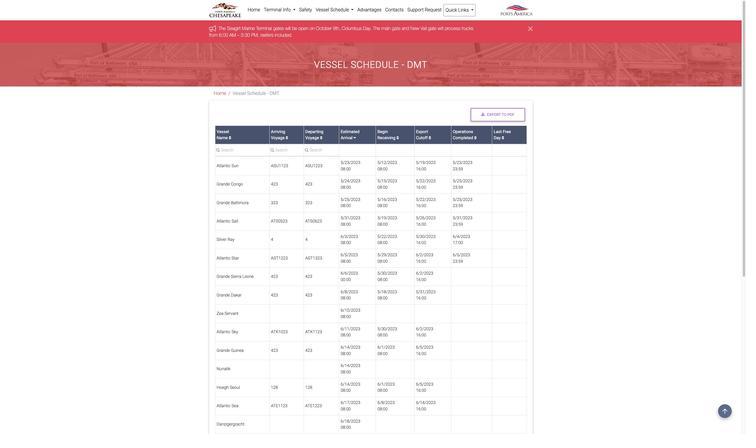 Task type: locate. For each thing, give the bounding box(es) containing it.
0 horizontal spatial voyage
[[271, 136, 285, 141]]

servant
[[225, 311, 239, 316]]

08:00
[[341, 167, 351, 172], [378, 167, 388, 172], [341, 185, 351, 190], [378, 185, 388, 190], [341, 204, 351, 209], [378, 204, 388, 209], [341, 222, 351, 227], [378, 222, 388, 227], [341, 241, 351, 245], [378, 241, 388, 245], [341, 259, 351, 264], [378, 259, 388, 264], [378, 277, 388, 282], [341, 296, 351, 301], [378, 296, 388, 301], [341, 314, 351, 319], [341, 333, 351, 338], [378, 333, 388, 338], [341, 351, 351, 356], [378, 351, 388, 356], [341, 370, 351, 375], [341, 388, 351, 393], [378, 388, 388, 393], [341, 407, 351, 412], [378, 407, 388, 412], [341, 425, 351, 430]]

grande left congo
[[217, 182, 230, 187]]

5/22/2023 down 5/19/2023 16:00
[[416, 179, 436, 184]]

download image
[[481, 113, 485, 117]]

5/31/2023 for 16:00
[[416, 290, 436, 295]]

arriving voyage
[[271, 129, 286, 141]]

6/2/2023 16:00
[[416, 253, 433, 264], [416, 271, 433, 282], [416, 327, 433, 338]]

5/19/2023 for 16:00
[[416, 160, 436, 165]]

5/30/2023 for 6/11/2023 08:00
[[378, 327, 397, 332]]

23:59 for 5/29/2023 08:00
[[453, 259, 463, 264]]

atlantic left sky
[[217, 330, 231, 335]]

atlantic left sun
[[217, 163, 231, 168]]

atk1123
[[305, 330, 322, 335]]

trucks
[[462, 26, 473, 31]]

gate
[[392, 26, 400, 31], [428, 26, 437, 31]]

schedule
[[330, 7, 349, 13], [351, 59, 399, 70], [247, 91, 266, 96]]

0 horizontal spatial the
[[218, 26, 226, 31]]

5/23/2023 for 23:59
[[453, 160, 472, 165]]

the seagirt marine terminal gates will be open on october 9th, columbus day. the main gate and new vail gate will process trucks from 6:00 am – 3:30 pm, reefers included. alert
[[0, 21, 742, 43]]

5/24/2023 08:00
[[341, 179, 360, 190]]

1 vertical spatial 6/1/2023
[[378, 382, 395, 387]]

1 6/1/2023 08:00 from the top
[[378, 345, 395, 356]]

new
[[410, 26, 419, 31]]

1 vertical spatial 5/30/2023
[[378, 271, 397, 276]]

1 vertical spatial terminal
[[256, 26, 272, 31]]

vail
[[421, 26, 427, 31]]

1 vertical spatial 5/25/2023 23:59
[[453, 197, 472, 209]]

ats0523
[[271, 219, 288, 224]]

process
[[445, 26, 460, 31]]

3 6/2/2023 16:00 from the top
[[416, 327, 433, 338]]

vessel schedule - dmt
[[314, 59, 428, 70], [233, 91, 279, 96]]

5/31/2023 for 23:59
[[453, 216, 472, 221]]

6/2/2023 for 6/11/2023
[[416, 327, 433, 332]]

atlantic left 'sail'
[[217, 219, 231, 224]]

0 vertical spatial 6/8/2023 08:00
[[341, 290, 358, 301]]

1 323 from the left
[[271, 200, 278, 205]]

1 horizontal spatial 5/19/2023
[[416, 160, 436, 165]]

0 horizontal spatial home
[[214, 91, 226, 96]]

1 vertical spatial 6/2/2023 16:00
[[416, 271, 433, 282]]

vessel
[[316, 7, 329, 13], [314, 59, 348, 70], [233, 91, 246, 96], [217, 129, 229, 134]]

grande left baltimora on the top of the page
[[217, 200, 230, 205]]

gate right vail at right
[[428, 26, 437, 31]]

6/5/2023 08:00
[[341, 253, 358, 264]]

0 vertical spatial 6/14/2023 08:00
[[341, 345, 360, 356]]

5/23/2023 for 08:00
[[341, 160, 360, 165]]

5/25/2023 23:59 up 5/31/2023 23:59
[[453, 197, 472, 209]]

terminal info
[[264, 7, 292, 13]]

1 will from the left
[[285, 26, 291, 31]]

5/26/2023
[[416, 216, 436, 221]]

5/22/2023 16:00
[[416, 179, 436, 190], [416, 197, 436, 209]]

0 horizontal spatial 5/23/2023
[[341, 160, 360, 165]]

1 horizontal spatial 323
[[305, 200, 312, 205]]

atlantic left sea
[[217, 404, 231, 409]]

1 6/1/2023 from the top
[[378, 345, 395, 350]]

1 horizontal spatial 4
[[305, 237, 308, 242]]

5/30/2023 for 6/6/2023 00:00
[[378, 271, 397, 276]]

seoul
[[230, 385, 240, 390]]

2 5/30/2023 08:00 from the top
[[378, 327, 397, 338]]

1 vertical spatial 5/22/2023
[[416, 197, 436, 202]]

6/4/2023
[[453, 234, 470, 239]]

2 5/23/2023 from the left
[[453, 160, 472, 165]]

2 vertical spatial schedule
[[247, 91, 266, 96]]

0 horizontal spatial 5/19/2023
[[378, 216, 397, 221]]

5/31/2023 16:00
[[416, 290, 436, 301]]

1 horizontal spatial voyage
[[305, 136, 319, 141]]

1 5/22/2023 16:00 from the top
[[416, 179, 436, 190]]

1 5/23/2023 from the left
[[341, 160, 360, 165]]

3 grande from the top
[[217, 274, 230, 279]]

1 grande from the top
[[217, 182, 230, 187]]

gate left and
[[392, 26, 400, 31]]

2 23:59 from the top
[[453, 185, 463, 190]]

5/25/2023 08:00
[[341, 197, 360, 209]]

2 vertical spatial 6/14/2023 08:00
[[341, 382, 360, 393]]

0 horizontal spatial 6/8/2023
[[341, 290, 358, 295]]

dakar
[[231, 293, 242, 298]]

3 6/2/2023 from the top
[[416, 327, 433, 332]]

1 5/30/2023 08:00 from the top
[[378, 271, 397, 282]]

None field
[[215, 148, 269, 156], [270, 148, 304, 156], [304, 148, 339, 156], [215, 148, 269, 156], [270, 148, 304, 156], [304, 148, 339, 156]]

last free day
[[494, 129, 511, 141]]

0 horizontal spatial 5/31/2023
[[341, 216, 360, 221]]

5 16:00 from the top
[[416, 241, 426, 245]]

export up cutoff
[[416, 129, 428, 134]]

0 vertical spatial 6/8/2023
[[341, 290, 358, 295]]

baltimora
[[231, 200, 249, 205]]

2 the from the left
[[373, 26, 380, 31]]

16:00 for hoegh seoul
[[416, 388, 426, 393]]

leone
[[243, 274, 254, 279]]

0 horizontal spatial export
[[416, 129, 428, 134]]

7 16:00 from the top
[[416, 277, 426, 282]]

5/25/2023 down 5/23/2023 23:59
[[453, 179, 472, 184]]

1 vertical spatial schedule
[[351, 59, 399, 70]]

6/1/2023 08:00 for 423
[[378, 345, 395, 356]]

00:00
[[341, 277, 351, 282]]

export for export cutoff
[[416, 129, 428, 134]]

completed
[[453, 136, 473, 141]]

1 6/2/2023 from the top
[[416, 253, 433, 258]]

0 horizontal spatial 128
[[271, 385, 278, 390]]

0 vertical spatial 6/1/2023 08:00
[[378, 345, 395, 356]]

home
[[248, 7, 260, 13], [214, 91, 226, 96]]

2 grande from the top
[[217, 200, 230, 205]]

0 vertical spatial dmt
[[407, 59, 428, 70]]

23:59 inside 5/23/2023 23:59
[[453, 167, 463, 172]]

0 vertical spatial 5/22/2023
[[416, 179, 436, 184]]

grande for grande dakar
[[217, 293, 230, 298]]

16:00 for grande congo
[[416, 185, 426, 190]]

1 128 from the left
[[271, 385, 278, 390]]

323 up ats0523
[[271, 200, 278, 205]]

0 vertical spatial 5/25/2023 23:59
[[453, 179, 472, 190]]

0 horizontal spatial schedule
[[247, 91, 266, 96]]

1 horizontal spatial vessel schedule - dmt
[[314, 59, 428, 70]]

estimated arrival
[[341, 129, 360, 141]]

5/19/2023 down cutoff
[[416, 160, 436, 165]]

6/14/2023
[[341, 345, 360, 350], [341, 364, 360, 369], [341, 382, 360, 387], [416, 401, 436, 406]]

5/15/2023
[[378, 179, 397, 184]]

2 6/2/2023 from the top
[[416, 271, 433, 276]]

safety
[[299, 7, 312, 13]]

will left process
[[438, 26, 443, 31]]

2 6/14/2023 08:00 from the top
[[341, 364, 360, 375]]

2 5/22/2023 16:00 from the top
[[416, 197, 436, 209]]

1 23:59 from the top
[[453, 167, 463, 172]]

grande
[[217, 182, 230, 187], [217, 200, 230, 205], [217, 274, 230, 279], [217, 293, 230, 298], [217, 348, 230, 353]]

-
[[402, 59, 405, 70], [267, 91, 268, 96]]

1 vertical spatial 6/2/2023
[[416, 271, 433, 276]]

4 grande from the top
[[217, 293, 230, 298]]

2 6/5/2023 16:00 from the top
[[416, 382, 433, 393]]

5/19/2023
[[416, 160, 436, 165], [378, 216, 397, 221]]

voyage inside departing voyage
[[305, 136, 319, 141]]

3 6/14/2023 08:00 from the top
[[341, 382, 360, 393]]

6/14/2023 for hoegh seoul
[[341, 382, 360, 387]]

–
[[237, 32, 240, 38]]

5/24/2023
[[341, 179, 360, 184]]

1 5/25/2023 23:59 from the top
[[453, 179, 472, 190]]

1 vertical spatial 6/1/2023 08:00
[[378, 382, 395, 393]]

0 vertical spatial 6/1/2023
[[378, 345, 395, 350]]

5/22/2023 for 5/16/2023 08:00
[[416, 197, 436, 202]]

17:00
[[453, 241, 463, 245]]

9 16:00 from the top
[[416, 333, 426, 338]]

1 vertical spatial 6/5/2023 16:00
[[416, 382, 433, 393]]

atk1023
[[271, 330, 288, 335]]

atlantic left star
[[217, 256, 231, 261]]

0 horizontal spatial will
[[285, 26, 291, 31]]

5/19/2023 down 5/16/2023 08:00
[[378, 216, 397, 221]]

0 horizontal spatial 4
[[271, 237, 273, 242]]

323 up ats0623
[[305, 200, 312, 205]]

1 the from the left
[[218, 26, 226, 31]]

links
[[458, 7, 469, 13]]

6/14/2023 for nunalik
[[341, 364, 360, 369]]

voyage inside arriving voyage
[[271, 136, 285, 141]]

silver
[[217, 237, 227, 242]]

16:00 inside 5/31/2023 16:00
[[416, 296, 426, 301]]

08:00 inside 5/16/2023 08:00
[[378, 204, 388, 209]]

6/10/2023 08:00
[[341, 308, 360, 319]]

voyage down departing at top
[[305, 136, 319, 141]]

2 atlantic from the top
[[217, 219, 231, 224]]

128 up ate1223 at bottom left
[[305, 385, 312, 390]]

16:00 inside 5/19/2023 16:00
[[416, 167, 426, 172]]

16:00
[[416, 167, 426, 172], [416, 185, 426, 190], [416, 204, 426, 209], [416, 222, 426, 227], [416, 241, 426, 245], [416, 259, 426, 264], [416, 277, 426, 282], [416, 296, 426, 301], [416, 333, 426, 338], [416, 351, 426, 356], [416, 388, 426, 393], [416, 407, 426, 412]]

2 5/25/2023 23:59 from the top
[[453, 197, 472, 209]]

1 voyage from the left
[[271, 136, 285, 141]]

1 horizontal spatial 6/8/2023
[[378, 401, 395, 406]]

423
[[271, 182, 278, 187], [305, 182, 312, 187], [271, 274, 278, 279], [305, 274, 312, 279], [271, 293, 278, 298], [305, 293, 312, 298], [271, 348, 278, 353], [305, 348, 312, 353]]

5/22/2023 16:00 down 5/19/2023 16:00
[[416, 179, 436, 190]]

6/5/2023
[[341, 253, 358, 258], [453, 253, 470, 258], [416, 345, 433, 350], [416, 382, 433, 387]]

2 4 from the left
[[305, 237, 308, 242]]

danzigergracht
[[217, 422, 245, 427]]

6/1/2023
[[378, 345, 395, 350], [378, 382, 395, 387]]

23:59 inside 5/31/2023 23:59
[[453, 222, 463, 227]]

go to top image
[[718, 405, 732, 418]]

3 atlantic from the top
[[217, 256, 231, 261]]

1 horizontal spatial export
[[487, 113, 501, 117]]

day
[[494, 136, 501, 141]]

1 6/2/2023 16:00 from the top
[[416, 253, 433, 264]]

1 16:00 from the top
[[416, 167, 426, 172]]

0 vertical spatial 6/5/2023 16:00
[[416, 345, 433, 356]]

2 vertical spatial 6/2/2023 16:00
[[416, 327, 433, 338]]

will left be
[[285, 26, 291, 31]]

2 6/2/2023 16:00 from the top
[[416, 271, 433, 282]]

0 horizontal spatial dmt
[[270, 91, 279, 96]]

5 23:59 from the top
[[453, 259, 463, 264]]

contacts link
[[383, 4, 406, 16]]

export left to
[[487, 113, 501, 117]]

terminal up the reefers
[[256, 26, 272, 31]]

5/23/2023 down completed at right
[[453, 160, 472, 165]]

128 up the ate1123
[[271, 385, 278, 390]]

08:00 inside 6/10/2023 08:00
[[341, 314, 351, 319]]

2 vertical spatial 6/2/2023
[[416, 327, 433, 332]]

pm,
[[251, 32, 259, 38]]

0 horizontal spatial -
[[267, 91, 268, 96]]

sun
[[232, 163, 239, 168]]

0 vertical spatial vessel schedule - dmt
[[314, 59, 428, 70]]

name
[[217, 136, 228, 141]]

4 down ats0523
[[271, 237, 273, 242]]

0 vertical spatial 6/2/2023 16:00
[[416, 253, 433, 264]]

08:00 inside 5/25/2023 08:00
[[341, 204, 351, 209]]

export inside export to pdf link
[[487, 113, 501, 117]]

0 vertical spatial -
[[402, 59, 405, 70]]

1 horizontal spatial home link
[[246, 4, 262, 16]]

0 vertical spatial schedule
[[330, 7, 349, 13]]

0 vertical spatial 5/30/2023 08:00
[[378, 271, 397, 282]]

safety link
[[297, 4, 314, 16]]

2 voyage from the left
[[305, 136, 319, 141]]

16:00 for atlantic sea
[[416, 407, 426, 412]]

5/22/2023 for 5/15/2023 08:00
[[416, 179, 436, 184]]

23:59 inside "6/5/2023 23:59"
[[453, 259, 463, 264]]

5/25/2023 for 5/16/2023
[[453, 197, 472, 202]]

5/25/2023 for 5/15/2023
[[453, 179, 472, 184]]

2 128 from the left
[[305, 385, 312, 390]]

0 horizontal spatial gate
[[392, 26, 400, 31]]

1 horizontal spatial -
[[402, 59, 405, 70]]

1 horizontal spatial 5/31/2023
[[416, 290, 436, 295]]

1 horizontal spatial will
[[438, 26, 443, 31]]

9th,
[[333, 26, 341, 31]]

23:59 for 5/12/2023 08:00
[[453, 167, 463, 172]]

free
[[503, 129, 511, 134]]

the right day.
[[373, 26, 380, 31]]

5 grande from the top
[[217, 348, 230, 353]]

5 atlantic from the top
[[217, 404, 231, 409]]

open
[[298, 26, 308, 31]]

the up 6:00
[[218, 26, 226, 31]]

10 16:00 from the top
[[416, 351, 426, 356]]

2 6/1/2023 08:00 from the top
[[378, 382, 395, 393]]

operations
[[453, 129, 473, 134]]

atlantic for atlantic sea
[[217, 404, 231, 409]]

1 horizontal spatial the
[[373, 26, 380, 31]]

grande for grande congo
[[217, 182, 230, 187]]

0 horizontal spatial home link
[[214, 91, 226, 96]]

atlantic
[[217, 163, 231, 168], [217, 219, 231, 224], [217, 256, 231, 261], [217, 330, 231, 335], [217, 404, 231, 409]]

4 atlantic from the top
[[217, 330, 231, 335]]

6 16:00 from the top
[[416, 259, 426, 264]]

1 6/5/2023 16:00 from the top
[[416, 345, 433, 356]]

5/23/2023 up 5/24/2023
[[341, 160, 360, 165]]

2 horizontal spatial 5/31/2023
[[453, 216, 472, 221]]

6/6/2023 00:00
[[341, 271, 358, 282]]

0 vertical spatial export
[[487, 113, 501, 117]]

12 16:00 from the top
[[416, 407, 426, 412]]

6/17/2023 08:00
[[341, 401, 360, 412]]

export for export to pdf
[[487, 113, 501, 117]]

4 16:00 from the top
[[416, 222, 426, 227]]

begin receiving
[[378, 129, 395, 141]]

departing
[[305, 129, 324, 134]]

16:00 inside 6/14/2023 16:00
[[416, 407, 426, 412]]

6/14/2023 08:00 for 423
[[341, 345, 360, 356]]

23:59 for 5/16/2023 08:00
[[453, 204, 463, 209]]

atlantic for atlantic sun
[[217, 163, 231, 168]]

2 6/1/2023 from the top
[[378, 382, 395, 387]]

from
[[209, 32, 218, 38]]

5/25/2023 up 5/31/2023 23:59
[[453, 197, 472, 202]]

1 vertical spatial vessel schedule - dmt
[[233, 91, 279, 96]]

1 6/14/2023 08:00 from the top
[[341, 345, 360, 356]]

support request link
[[406, 4, 444, 16]]

4 23:59 from the top
[[453, 222, 463, 227]]

3 16:00 from the top
[[416, 204, 426, 209]]

5/25/2023 23:59 down 5/23/2023 23:59
[[453, 179, 472, 190]]

08:00 inside "5/22/2023 08:00"
[[378, 241, 388, 245]]

on
[[310, 26, 315, 31]]

advantages link
[[356, 4, 383, 16]]

vessel name
[[217, 129, 229, 141]]

terminal left info
[[264, 7, 282, 13]]

0 horizontal spatial 323
[[271, 200, 278, 205]]

5/22/2023 down '5/19/2023 08:00'
[[378, 234, 397, 239]]

6/14/2023 08:00
[[341, 345, 360, 356], [341, 364, 360, 375], [341, 382, 360, 393]]

11 16:00 from the top
[[416, 388, 426, 393]]

the
[[218, 26, 226, 31], [373, 26, 380, 31]]

5/31/2023 for 08:00
[[341, 216, 360, 221]]

grande left dakar
[[217, 293, 230, 298]]

1 vertical spatial 5/30/2023 08:00
[[378, 327, 397, 338]]

08:00 inside 5/29/2023 08:00
[[378, 259, 388, 264]]

6/11/2023
[[341, 327, 360, 332]]

1 atlantic from the top
[[217, 163, 231, 168]]

6/2/2023 for 6/6/2023
[[416, 271, 433, 276]]

hoegh
[[217, 385, 229, 390]]

grande guinea
[[217, 348, 244, 353]]

1 vertical spatial 5/19/2023
[[378, 216, 397, 221]]

close image
[[528, 25, 533, 32]]

ray
[[228, 237, 234, 242]]

1 vertical spatial export
[[416, 129, 428, 134]]

0 vertical spatial home
[[248, 7, 260, 13]]

1 vertical spatial 5/22/2023 16:00
[[416, 197, 436, 209]]

voyage down arriving
[[271, 136, 285, 141]]

16:00 inside the 5/30/2023 16:00
[[416, 241, 426, 245]]

6/17/2023
[[341, 401, 360, 406]]

0 vertical spatial 5/19/2023
[[416, 160, 436, 165]]

2 16:00 from the top
[[416, 185, 426, 190]]

16:00 inside the 5/26/2023 16:00
[[416, 222, 426, 227]]

voyage for departing voyage
[[305, 136, 319, 141]]

3 23:59 from the top
[[453, 204, 463, 209]]

grande for grande guinea
[[217, 348, 230, 353]]

nunalik
[[217, 367, 230, 372]]

1 horizontal spatial 128
[[305, 385, 312, 390]]

6/11/2023 08:00
[[341, 327, 360, 338]]

grande left sierra
[[217, 274, 230, 279]]

16:00 for atlantic star
[[416, 259, 426, 264]]

0 vertical spatial 6/2/2023
[[416, 253, 433, 258]]

4 down ats0623
[[305, 237, 308, 242]]

5/22/2023 up 5/26/2023
[[416, 197, 436, 202]]

5/22/2023 16:00 up 5/26/2023
[[416, 197, 436, 209]]

1 gate from the left
[[392, 26, 400, 31]]

1 horizontal spatial 6/8/2023 08:00
[[378, 401, 395, 412]]

16:00 for grande baltimora
[[416, 204, 426, 209]]

5/19/2023 for 08:00
[[378, 216, 397, 221]]

1 vertical spatial 6/14/2023 08:00
[[341, 364, 360, 375]]

0 vertical spatial 5/22/2023 16:00
[[416, 179, 436, 190]]

8 16:00 from the top
[[416, 296, 426, 301]]

grande left guinea
[[217, 348, 230, 353]]

2 vertical spatial 5/30/2023
[[378, 327, 397, 332]]

1 horizontal spatial 5/23/2023
[[453, 160, 472, 165]]

2 horizontal spatial schedule
[[351, 59, 399, 70]]

1 horizontal spatial gate
[[428, 26, 437, 31]]

5/19/2023 16:00
[[416, 160, 436, 172]]

home link
[[246, 4, 262, 16], [214, 91, 226, 96]]



Task type: vqa. For each thing, say whether or not it's contained in the screenshot.


Task type: describe. For each thing, give the bounding box(es) containing it.
columbus
[[342, 26, 362, 31]]

6/1/2023 for 423
[[378, 345, 395, 350]]

vessel schedule
[[316, 7, 350, 13]]

5/29/2023 08:00
[[378, 253, 397, 264]]

2 vertical spatial 5/22/2023
[[378, 234, 397, 239]]

the seagirt marine terminal gates will be open on october 9th, columbus day. the main gate and new vail gate will process trucks from 6:00 am – 3:30 pm, reefers included. link
[[209, 26, 473, 38]]

export to pdf link
[[471, 108, 525, 122]]

grande baltimora
[[217, 200, 249, 205]]

1 vertical spatial 6/8/2023
[[378, 401, 395, 406]]

and
[[402, 26, 409, 31]]

16:00 for grande sierra leone
[[416, 277, 426, 282]]

terminal inside the seagirt marine terminal gates will be open on october 9th, columbus day. the main gate and new vail gate will process trucks from 6:00 am – 3:30 pm, reefers included.
[[256, 26, 272, 31]]

08:00 inside "5/15/2023 08:00"
[[378, 185, 388, 190]]

1 vertical spatial 6/8/2023 08:00
[[378, 401, 395, 412]]

5/26/2023 16:00
[[416, 216, 436, 227]]

5/15/2023 08:00
[[378, 179, 397, 190]]

5/19/2023 08:00
[[378, 216, 397, 227]]

6/2/2023 16:00 for 6/6/2023
[[416, 271, 433, 282]]

6/18/2023
[[341, 419, 360, 424]]

atlantic for atlantic sail
[[217, 219, 231, 224]]

16:00 for grande guinea
[[416, 351, 426, 356]]

receiving
[[378, 136, 395, 141]]

5/29/2023
[[378, 253, 397, 258]]

16:00 for atlantic sun
[[416, 167, 426, 172]]

6/2/2023 16:00 for 6/11/2023
[[416, 327, 433, 338]]

2 gate from the left
[[428, 26, 437, 31]]

1 4 from the left
[[271, 237, 273, 242]]

5/30/2023 16:00
[[416, 234, 436, 245]]

october
[[316, 26, 332, 31]]

6/5/2023 16:00 for 423
[[416, 345, 433, 356]]

5/23/2023 08:00
[[341, 160, 360, 172]]

ast1323
[[305, 256, 322, 261]]

23:59 for 5/19/2023 08:00
[[453, 222, 463, 227]]

grande for grande baltimora
[[217, 200, 230, 205]]

5/22/2023 16:00 for 5/15/2023
[[416, 179, 436, 190]]

2 will from the left
[[438, 26, 443, 31]]

voyage for arriving voyage
[[271, 136, 285, 141]]

marine
[[242, 26, 255, 31]]

5/30/2023 08:00 for 6/6/2023
[[378, 271, 397, 282]]

0 horizontal spatial vessel schedule - dmt
[[233, 91, 279, 96]]

6/1/2023 for 128
[[378, 382, 395, 387]]

08:00 inside 6/17/2023 08:00
[[341, 407, 351, 412]]

08:00 inside '5/19/2023 08:00'
[[378, 222, 388, 227]]

ate1223
[[305, 404, 322, 409]]

1 horizontal spatial schedule
[[330, 7, 349, 13]]

5/16/2023 08:00
[[378, 197, 397, 209]]

08:00 inside 5/23/2023 08:00
[[341, 167, 351, 172]]

0 horizontal spatial 6/8/2023 08:00
[[341, 290, 358, 301]]

last
[[494, 129, 502, 134]]

included.
[[275, 32, 293, 38]]

6/10/2023
[[341, 308, 360, 313]]

advantages
[[357, 7, 382, 13]]

08:00 inside 5/18/2023 08:00
[[378, 296, 388, 301]]

5/16/2023
[[378, 197, 397, 202]]

1 vertical spatial home
[[214, 91, 226, 96]]

grande sierra leone
[[217, 274, 254, 279]]

grande dakar
[[217, 293, 242, 298]]

08:00 inside 5/31/2023 08:00
[[341, 222, 351, 227]]

request
[[425, 7, 442, 13]]

arriving
[[271, 129, 285, 134]]

operations completed
[[453, 129, 473, 141]]

cutoff
[[416, 136, 428, 141]]

silver ray
[[217, 237, 234, 242]]

1 vertical spatial -
[[267, 91, 268, 96]]

6/14/2023 for grande guinea
[[341, 345, 360, 350]]

export cutoff
[[416, 129, 428, 141]]

1 vertical spatial dmt
[[270, 91, 279, 96]]

be
[[292, 26, 297, 31]]

support
[[407, 7, 424, 13]]

6/2/2023 for 6/5/2023
[[416, 253, 433, 258]]

16:00 for silver ray
[[416, 241, 426, 245]]

atlantic for atlantic star
[[217, 256, 231, 261]]

grande congo
[[217, 182, 243, 187]]

the seagirt marine terminal gates will be open on october 9th, columbus day. the main gate and new vail gate will process trucks from 6:00 am – 3:30 pm, reefers included.
[[209, 26, 473, 38]]

zea servant
[[217, 311, 239, 316]]

contacts
[[385, 7, 404, 13]]

08:00 inside 6/3/2023 08:00
[[341, 241, 351, 245]]

08:00 inside 5/24/2023 08:00
[[341, 185, 351, 190]]

atlantic for atlantic sky
[[217, 330, 231, 335]]

6/14/2023 08:00 for 128
[[341, 382, 360, 393]]

5/25/2023 23:59 for 5/15/2023
[[453, 179, 472, 190]]

grande for grande sierra leone
[[217, 274, 230, 279]]

0 vertical spatial 5/30/2023
[[416, 234, 436, 239]]

6/2/2023 16:00 for 6/5/2023
[[416, 253, 433, 264]]

5/25/2023 23:59 for 5/16/2023
[[453, 197, 472, 209]]

6/3/2023
[[341, 234, 358, 239]]

1 vertical spatial home link
[[214, 91, 226, 96]]

day.
[[363, 26, 372, 31]]

1 horizontal spatial dmt
[[407, 59, 428, 70]]

6/5/2023 16:00 for 128
[[416, 382, 433, 393]]

export to pdf
[[487, 113, 515, 117]]

3:30
[[241, 32, 250, 38]]

0 vertical spatial terminal
[[264, 7, 282, 13]]

atlantic sun
[[217, 163, 239, 168]]

5/30/2023 08:00 for 6/11/2023
[[378, 327, 397, 338]]

5/31/2023 23:59
[[453, 216, 472, 227]]

ast1223
[[271, 256, 288, 261]]

5/22/2023 16:00 for 5/16/2023
[[416, 197, 436, 209]]

08:00 inside 6/11/2023 08:00
[[341, 333, 351, 338]]

5/23/2023 23:59
[[453, 160, 472, 172]]

atlantic sea
[[217, 404, 238, 409]]

sail
[[232, 219, 238, 224]]

ats0623
[[305, 219, 322, 224]]

08:00 inside 6/5/2023 08:00
[[341, 259, 351, 264]]

16:00 for atlantic sail
[[416, 222, 426, 227]]

08:00 inside 6/18/2023 08:00
[[341, 425, 351, 430]]

6/18/2023 08:00
[[341, 419, 360, 430]]

main
[[382, 26, 391, 31]]

sierra
[[231, 274, 242, 279]]

16:00 for grande dakar
[[416, 296, 426, 301]]

reefers
[[260, 32, 274, 38]]

congo
[[231, 182, 243, 187]]

sky
[[232, 330, 238, 335]]

pdf
[[508, 113, 515, 117]]

0 vertical spatial home link
[[246, 4, 262, 16]]

atlantic sky
[[217, 330, 238, 335]]

16:00 for atlantic sky
[[416, 333, 426, 338]]

2 323 from the left
[[305, 200, 312, 205]]

6/4/2023 17:00
[[453, 234, 470, 245]]

6/14/2023 16:00
[[416, 401, 436, 412]]

zea
[[217, 311, 224, 316]]

quick
[[446, 7, 457, 13]]

bullhorn image
[[209, 25, 218, 32]]

to
[[502, 113, 507, 117]]

quick links link
[[444, 4, 476, 16]]

info
[[283, 7, 291, 13]]

vessel schedule link
[[314, 4, 356, 16]]

23:59 for 5/15/2023 08:00
[[453, 185, 463, 190]]

08:00 inside 5/12/2023 08:00
[[378, 167, 388, 172]]

5/18/2023 08:00
[[378, 290, 397, 301]]

5/25/2023 down 5/24/2023 08:00
[[341, 197, 360, 202]]

1 horizontal spatial home
[[248, 7, 260, 13]]

5/12/2023 08:00
[[378, 160, 397, 172]]

hoegh seoul
[[217, 385, 240, 390]]

6/1/2023 08:00 for 128
[[378, 382, 395, 393]]

5/18/2023
[[378, 290, 397, 295]]

terminal info link
[[262, 4, 297, 16]]



